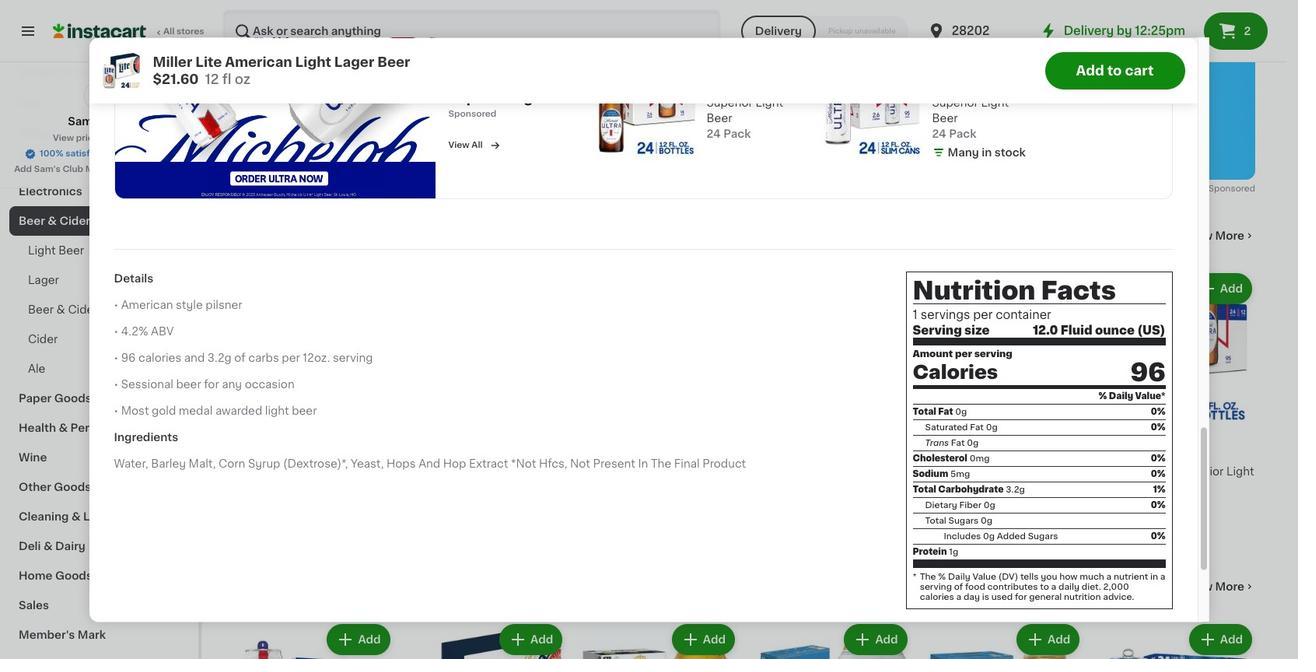 Task type: vqa. For each thing, say whether or not it's contained in the screenshot.
Bakery link
no



Task type: locate. For each thing, give the bounding box(es) containing it.
size
[[965, 325, 990, 337]]

fat up trans fat 0g on the bottom right of page
[[971, 423, 984, 432]]

1 horizontal spatial the
[[920, 573, 937, 581]]

beer & cider up 'miller lite american light lager beer $21.60 12 fl oz'
[[233, 22, 385, 44]]

1 horizontal spatial lager
[[335, 55, 375, 68]]

1 horizontal spatial all
[[472, 142, 483, 150]]

beer & cider up the light beer
[[19, 216, 90, 226]]

None search field
[[223, 9, 721, 53]]

1 vertical spatial lager
[[28, 275, 59, 286]]

2 horizontal spatial american
[[462, 466, 514, 477]]

cans up total carbohydrate 3.2g
[[1007, 466, 1035, 477]]

seller
[[257, 422, 277, 429]]

goods for paper goods
[[54, 393, 92, 404]]

1 vertical spatial of
[[955, 583, 964, 592]]

0 horizontal spatial %
[[939, 573, 947, 581]]

beer right light
[[292, 406, 317, 417]]

1 vertical spatial american
[[121, 300, 173, 311]]

2 vertical spatial to
[[1041, 583, 1050, 592]]

1 vertical spatial miller
[[406, 466, 436, 477]]

1 vertical spatial daily
[[949, 573, 971, 581]]

how
[[1060, 573, 1078, 581]]

$ up 'cholesterol' on the right
[[927, 444, 933, 453]]

& for 'beer & cider' link
[[48, 216, 57, 226]]

dietary
[[926, 501, 958, 510]]

4 0% from the top
[[1152, 470, 1166, 479]]

100% satisfaction guarantee
[[40, 149, 165, 158]]

0 horizontal spatial miller
[[153, 55, 192, 68]]

snacks
[[19, 68, 59, 79]]

21 inside 21 miller lite american light lager beer
[[415, 443, 435, 461]]

order ultra now image
[[115, 18, 435, 199]]

a up 2,000
[[1107, 573, 1112, 581]]

1 0% from the top
[[1152, 408, 1166, 416]]

nutrient
[[1114, 573, 1149, 581]]

to down guarantee
[[143, 165, 152, 174]]

fat up saturated
[[939, 408, 954, 416]]

$ for 24
[[1099, 444, 1105, 453]]

96 up "value*"
[[1131, 360, 1166, 385]]

• left sessional
[[114, 380, 118, 391]]

$
[[927, 444, 933, 453], [1099, 444, 1105, 453]]

sugars up includes
[[949, 517, 979, 525]]

diet.
[[1082, 583, 1102, 592]]

0 vertical spatial goods
[[54, 393, 92, 404]]

0 vertical spatial club
[[104, 116, 131, 127]]

% left "value*"
[[1099, 392, 1108, 401]]

1 $ from the left
[[927, 444, 933, 453]]

% down protein 1g
[[939, 573, 947, 581]]

michelob right the product
[[751, 466, 802, 477]]

2 vertical spatial in
[[1151, 573, 1159, 581]]

2 vertical spatial lager
[[406, 482, 437, 493]]

cans right in
[[662, 466, 690, 477]]

• left 4.2%
[[114, 327, 118, 338]]

1 vertical spatial fat
[[971, 423, 984, 432]]

of left food
[[955, 583, 964, 592]]

1 vertical spatial %
[[939, 573, 947, 581]]

add to cart
[[1077, 64, 1155, 76]]

$21.60
[[153, 72, 199, 85]]

product
[[703, 459, 747, 470]]

sales
[[19, 600, 49, 611]]

the right *
[[920, 573, 937, 581]]

& up dairy
[[72, 511, 81, 522]]

for down contributes
[[1016, 593, 1028, 602]]

product group containing 21
[[924, 270, 1084, 531]]

michelob
[[707, 82, 758, 93], [933, 82, 984, 93], [233, 466, 284, 477], [751, 466, 802, 477], [1096, 466, 1147, 477]]

1 horizontal spatial spo
[[1209, 185, 1226, 193]]

cans
[[662, 466, 690, 477], [1007, 466, 1035, 477]]

beer inside 21 miller lite american light lager beer
[[440, 482, 465, 493]]

sam's up pricing
[[68, 116, 101, 127]]

0 horizontal spatial cans
[[662, 466, 690, 477]]

deli & dairy
[[19, 541, 86, 552]]

pack inside the bud light beer cans 24 pack
[[940, 482, 968, 493]]

view pricing policy
[[53, 134, 136, 142]]

0g for dietary fiber 0g
[[984, 501, 996, 510]]

1 vertical spatial view more
[[1187, 581, 1245, 592]]

1 horizontal spatial daily
[[1110, 392, 1134, 401]]

daily up food
[[949, 573, 971, 581]]

light inside michelob ultra superior light beer
[[882, 466, 910, 477]]

calories down abv
[[139, 353, 182, 364]]

1 horizontal spatial club
[[104, 116, 131, 127]]

total up saturated
[[913, 408, 937, 416]]

add to cart button
[[1046, 51, 1186, 89]]

superior inside 24 michelob ultra superior light beer
[[316, 466, 362, 477]]

medal
[[179, 406, 213, 417]]

gold
[[152, 406, 176, 417]]

includes 0g added sugars
[[944, 532, 1059, 541]]

& down electronics
[[48, 216, 57, 226]]

1 more from the top
[[1216, 231, 1245, 241]]

many in stock
[[948, 148, 1026, 159], [939, 500, 1017, 511]]

1 vertical spatial 3.2g
[[1006, 486, 1026, 494]]

1g
[[950, 548, 959, 557]]

guarantee
[[120, 149, 165, 158]]

goods
[[54, 393, 92, 404], [54, 482, 91, 493], [55, 570, 93, 581]]

0 vertical spatial all
[[163, 27, 175, 36]]

0 vertical spatial miller
[[153, 55, 192, 68]]

ultra down '$24.52' element
[[805, 466, 831, 477]]

for left any
[[204, 380, 219, 391]]

1 vertical spatial to
[[143, 165, 152, 174]]

michelob ultra superior light beer 24 pack for 24 pack
[[933, 82, 1012, 140]]

serving right 12oz.
[[333, 353, 373, 364]]

2 vertical spatial american
[[462, 466, 514, 477]]

fat down saturated fat 0g
[[952, 439, 965, 448]]

1 horizontal spatial miller
[[406, 466, 436, 477]]

0% for cholesterol 0mg
[[1152, 455, 1166, 463]]

all left stores
[[163, 27, 175, 36]]

0 vertical spatial lager
[[335, 55, 375, 68]]

beer inside 'miller lite american light lager beer $21.60 12 fl oz'
[[378, 55, 411, 68]]

0 horizontal spatial club
[[63, 165, 83, 174]]

4 • from the top
[[114, 380, 118, 391]]

2 cans from the left
[[1007, 466, 1035, 477]]

0 vertical spatial daily
[[1110, 392, 1134, 401]]

0 horizontal spatial $
[[927, 444, 933, 453]]

0 horizontal spatial the
[[651, 459, 672, 470]]

miller up $21.60
[[153, 55, 192, 68]]

2 • from the top
[[114, 327, 118, 338]]

$ left 52
[[1099, 444, 1105, 453]]

advice.
[[1104, 593, 1135, 602]]

ale
[[28, 363, 45, 374]]

sam's club logo image
[[84, 81, 114, 111]]

0g right 60
[[968, 439, 979, 448]]

product group
[[751, 270, 911, 546], [924, 270, 1084, 531], [1096, 270, 1256, 511], [233, 621, 394, 659], [406, 621, 566, 659], [579, 621, 739, 659], [751, 621, 911, 659], [924, 621, 1084, 659], [1096, 621, 1256, 659]]

american inside 21 miller lite american light lager beer
[[462, 466, 514, 477]]

$ for 21
[[927, 444, 933, 453]]

serving size
[[913, 325, 990, 337]]

2 horizontal spatial lager
[[406, 482, 437, 493]]

product group containing michelob ultra superior light beer
[[751, 270, 911, 546]]

0 vertical spatial view more
[[1187, 231, 1245, 241]]

0g up saturated fat 0g
[[956, 408, 968, 416]]

24
[[707, 129, 721, 140], [933, 129, 947, 140], [243, 443, 267, 461], [1105, 443, 1130, 461], [924, 482, 938, 493], [1096, 497, 1110, 508]]

present
[[593, 459, 636, 470]]

2 21 from the left
[[588, 443, 608, 461]]

to inside "link"
[[143, 165, 152, 174]]

snacks & candy
[[19, 68, 111, 79]]

beer inside 21 bud light beer cans
[[634, 466, 659, 477]]

0 vertical spatial sugars
[[949, 517, 979, 525]]

0 vertical spatial lite
[[195, 55, 222, 68]]

to left cart
[[1108, 64, 1123, 76]]

& left candy
[[62, 68, 71, 79]]

beer inside the bud light beer cans 24 pack
[[979, 466, 1004, 477]]

0 vertical spatial total
[[913, 408, 937, 416]]

total down dietary
[[926, 517, 947, 525]]

nutrition
[[913, 279, 1036, 304]]

0g for total sugars 0g
[[981, 517, 993, 525]]

3.2g right and
[[208, 353, 232, 364]]

0g left added
[[984, 532, 996, 541]]

bud down 'cholesterol' on the right
[[924, 466, 945, 477]]

per
[[974, 309, 993, 321], [956, 350, 973, 359], [282, 353, 300, 364]]

2 bud from the left
[[924, 466, 945, 477]]

goods down dairy
[[55, 570, 93, 581]]

light
[[295, 55, 331, 68], [512, 93, 548, 105], [756, 98, 784, 109], [982, 98, 1009, 109], [28, 245, 56, 256], [365, 466, 392, 477], [882, 466, 910, 477], [517, 466, 544, 477], [603, 466, 631, 477], [948, 466, 976, 477], [1227, 466, 1255, 477]]

serving down size
[[975, 350, 1013, 359]]

the right in
[[651, 459, 672, 470]]

club up the policy
[[104, 116, 131, 127]]

daily left "value*"
[[1110, 392, 1134, 401]]

light
[[265, 406, 289, 417]]

1 horizontal spatial delivery
[[1064, 25, 1115, 37]]

& for beer & cider variety packs link
[[56, 304, 65, 315]]

1 horizontal spatial 21
[[588, 443, 608, 461]]

& down lager link
[[56, 304, 65, 315]]

michelob ultra superior light beer
[[751, 466, 910, 493]]

2 vertical spatial fat
[[952, 439, 965, 448]]

to up general
[[1041, 583, 1050, 592]]

of left carbs on the bottom
[[234, 353, 246, 364]]

1 horizontal spatial michelob ultra superior light beer 24 pack
[[933, 82, 1012, 140]]

1 cans from the left
[[662, 466, 690, 477]]

1 vertical spatial total
[[913, 486, 937, 494]]

daily
[[1110, 392, 1134, 401], [949, 573, 971, 581]]

1 vertical spatial goods
[[54, 482, 91, 493]]

member's
[[19, 630, 75, 641]]

goods inside paper goods "link"
[[54, 393, 92, 404]]

a down the you
[[1052, 583, 1057, 592]]

serving inside * the % daily value (dv) tells you how much a nutrient in a serving of food contributes to a daily diet. 2,000 calories a day is used for general nutrition advice.
[[920, 583, 953, 592]]

calories left day
[[920, 593, 955, 602]]

per for serving
[[956, 350, 973, 359]]

for inside * the % daily value (dv) tells you how much a nutrient in a serving of food contributes to a daily diet. 2,000 calories a day is used for general nutrition advice.
[[1016, 593, 1028, 602]]

amount
[[913, 350, 954, 359]]

ultra right syrup
[[287, 466, 313, 477]]

0% for sodium 5mg
[[1152, 470, 1166, 479]]

& for 'deli & dairy' link
[[43, 541, 53, 552]]

0 vertical spatial many in stock
[[948, 148, 1026, 159]]

0 vertical spatial in
[[982, 148, 993, 159]]

0 vertical spatial more
[[1216, 231, 1245, 241]]

0g up 0mg
[[987, 423, 998, 432]]

12:25pm
[[1136, 25, 1186, 37]]

ultra inside 24 michelob ultra superior light beer
[[287, 466, 313, 477]]

0%
[[1152, 408, 1166, 416], [1152, 423, 1166, 432], [1152, 455, 1166, 463], [1152, 470, 1166, 479], [1152, 501, 1166, 510], [1152, 532, 1166, 541]]

0g for trans fat 0g
[[968, 439, 979, 448]]

superior light beer spo nsored
[[449, 93, 584, 119]]

delivery for delivery
[[756, 26, 802, 37]]

superior inside superior light beer spo nsored
[[449, 93, 509, 105]]

lager
[[335, 55, 375, 68], [28, 275, 59, 286], [406, 482, 437, 493]]

2 vertical spatial goods
[[55, 570, 93, 581]]

total for saturated fat 0g
[[913, 408, 937, 416]]

policy
[[109, 134, 136, 142]]

baby link
[[9, 118, 189, 147]]

to inside * the % daily value (dv) tells you how much a nutrient in a serving of food contributes to a daily diet. 2,000 calories a day is used for general nutrition advice.
[[1041, 583, 1050, 592]]

club down satisfaction
[[63, 165, 83, 174]]

1 horizontal spatial lite
[[439, 466, 459, 477]]

$ inside the $ 21 60
[[927, 444, 933, 453]]

and
[[419, 459, 441, 470]]

1 vertical spatial calories
[[920, 593, 955, 602]]

delivery for delivery by 12:25pm
[[1064, 25, 1115, 37]]

0 horizontal spatial to
[[143, 165, 152, 174]]

6 0% from the top
[[1152, 532, 1166, 541]]

1 • from the top
[[114, 300, 118, 311]]

0 horizontal spatial nsored
[[466, 110, 497, 119]]

beer down and
[[176, 380, 201, 391]]

goods for home goods
[[55, 570, 93, 581]]

many
[[948, 148, 980, 159], [939, 500, 971, 511]]

• for • american style pilsner
[[114, 300, 118, 311]]

0 vertical spatial of
[[234, 353, 246, 364]]

floral link
[[9, 147, 189, 177]]

cleaning
[[19, 511, 69, 522]]

1 bud from the left
[[579, 466, 600, 477]]

sam's down '100%'
[[34, 165, 60, 174]]

0 vertical spatial nsored
[[466, 110, 497, 119]]

beer inside superior light beer spo nsored
[[551, 93, 584, 105]]

52
[[1131, 444, 1143, 453]]

0 horizontal spatial bud
[[579, 466, 600, 477]]

0g for saturated fat 0g
[[987, 423, 998, 432]]

0 horizontal spatial of
[[234, 353, 246, 364]]

12oz.
[[303, 353, 330, 364]]

delivery inside button
[[756, 26, 802, 37]]

per up calories
[[956, 350, 973, 359]]

best seller
[[238, 422, 277, 429]]

bud right the hfcs,
[[579, 466, 600, 477]]

1 vertical spatial club
[[63, 165, 83, 174]]

all down superior light beer spo nsored on the top of page
[[472, 142, 483, 150]]

michelob down best seller
[[233, 466, 284, 477]]

total down the sodium
[[913, 486, 937, 494]]

2 horizontal spatial to
[[1108, 64, 1123, 76]]

goods inside other goods 'link'
[[54, 482, 91, 493]]

2 0% from the top
[[1152, 423, 1166, 432]]

1 vertical spatial view more link
[[1187, 579, 1256, 595]]

1 vertical spatial more
[[1216, 581, 1245, 592]]

wine
[[19, 452, 47, 463]]

5 0% from the top
[[1152, 501, 1166, 510]]

& right health
[[59, 423, 68, 434]]

1 horizontal spatial to
[[1041, 583, 1050, 592]]

0 horizontal spatial daily
[[949, 573, 971, 581]]

sugars right added
[[1029, 532, 1059, 541]]

1 horizontal spatial calories
[[920, 593, 955, 602]]

1 horizontal spatial bud
[[924, 466, 945, 477]]

lager inside 'miller lite american light lager beer $21.60 12 fl oz'
[[335, 55, 375, 68]]

• down lager link
[[114, 300, 118, 311]]

• down • 4.2% abv
[[114, 353, 118, 364]]

product group containing 24
[[1096, 270, 1256, 511]]

to
[[1108, 64, 1123, 76], [143, 165, 152, 174], [1041, 583, 1050, 592]]

3 21 from the left
[[933, 443, 953, 461]]

2 horizontal spatial per
[[974, 309, 993, 321]]

a left day
[[957, 593, 962, 602]]

michelob down 28202
[[933, 82, 984, 93]]

0 vertical spatial beer
[[176, 380, 201, 391]]

0 horizontal spatial for
[[204, 380, 219, 391]]

1 horizontal spatial american
[[225, 55, 292, 68]]

0 vertical spatial for
[[204, 380, 219, 391]]

health & personal care
[[19, 423, 149, 434]]

view more link
[[1187, 228, 1256, 244], [1187, 579, 1256, 595]]

$ inside the $ 24 52
[[1099, 444, 1105, 453]]

per up size
[[974, 309, 993, 321]]

saturated
[[926, 423, 969, 432]]

spo inside superior light beer spo nsored
[[449, 110, 466, 119]]

calories
[[139, 353, 182, 364], [920, 593, 955, 602]]

home goods
[[19, 570, 93, 581]]

lite up 12
[[195, 55, 222, 68]]

2 horizontal spatial michelob ultra superior light beer 24 pack
[[1096, 466, 1255, 508]]

abv
[[151, 327, 174, 338]]

1 vertical spatial sugars
[[1029, 532, 1059, 541]]

per left 12oz.
[[282, 353, 300, 364]]

2 vertical spatial total
[[926, 517, 947, 525]]

add button
[[1019, 275, 1079, 303], [1191, 275, 1252, 303], [329, 626, 389, 654], [501, 626, 561, 654], [674, 626, 734, 654], [846, 626, 906, 654], [1019, 626, 1079, 654], [1191, 626, 1252, 654]]

water, barley malt, corn syrup (dextrose)*, yeast, hops and hop extract   *not hfcs, not present in the final product
[[114, 459, 747, 470]]

personal
[[70, 423, 120, 434]]

hop
[[443, 459, 467, 470]]

1 horizontal spatial beer
[[292, 406, 317, 417]]

2 horizontal spatial 21
[[933, 443, 953, 461]]

1 21 from the left
[[415, 443, 435, 461]]

21
[[415, 443, 435, 461], [588, 443, 608, 461], [933, 443, 953, 461]]

2 $ from the left
[[1099, 444, 1105, 453]]

2 more from the top
[[1216, 581, 1245, 592]]

0g right fiber
[[984, 501, 996, 510]]

3 • from the top
[[114, 353, 118, 364]]

serving down protein 1g
[[920, 583, 953, 592]]

dietary fiber 0g
[[926, 501, 996, 510]]

light beer link
[[9, 236, 189, 265]]

0 vertical spatial view more link
[[1187, 228, 1256, 244]]

1 horizontal spatial $
[[1099, 444, 1105, 453]]

96 down 4.2%
[[121, 353, 136, 364]]

sodium
[[913, 470, 949, 479]]

& right deli
[[43, 541, 53, 552]]

0 horizontal spatial beer & cider
[[19, 216, 90, 226]]

mark
[[78, 630, 106, 641]]

0 horizontal spatial serving
[[333, 353, 373, 364]]

2 view more from the top
[[1187, 581, 1245, 592]]

day
[[964, 593, 981, 602]]

in
[[982, 148, 993, 159], [973, 500, 983, 511], [1151, 573, 1159, 581]]

goods inside home goods link
[[55, 570, 93, 581]]

final
[[675, 459, 700, 470]]

3.2g right carbohydrate at the right
[[1006, 486, 1026, 494]]

facts
[[1042, 279, 1117, 304]]

0% for saturated fat 0g
[[1152, 423, 1166, 432]]

0 vertical spatial %
[[1099, 392, 1108, 401]]

goods up health & personal care
[[54, 393, 92, 404]]

lite left extract on the left of the page
[[439, 466, 459, 477]]

3 0% from the top
[[1152, 455, 1166, 463]]

&
[[295, 22, 314, 44], [62, 68, 71, 79], [48, 216, 57, 226], [56, 304, 65, 315], [59, 423, 68, 434], [72, 511, 81, 522], [43, 541, 53, 552]]

• left most
[[114, 406, 118, 417]]

1 vertical spatial in
[[973, 500, 983, 511]]

to inside button
[[1108, 64, 1123, 76]]

miller left hop
[[406, 466, 436, 477]]

daily inside * the % daily value (dv) tells you how much a nutrient in a serving of food contributes to a daily diet. 2,000 calories a day is used for general nutrition advice.
[[949, 573, 971, 581]]

0 vertical spatial calories
[[139, 353, 182, 364]]

0 vertical spatial american
[[225, 55, 292, 68]]

light inside 21 bud light beer cans
[[603, 466, 631, 477]]

5 • from the top
[[114, 406, 118, 417]]

21 inside 21 bud light beer cans
[[588, 443, 608, 461]]

24 inside the bud light beer cans 24 pack
[[924, 482, 938, 493]]

goods up cleaning & laundry
[[54, 482, 91, 493]]

0 vertical spatial spo
[[449, 110, 466, 119]]

1 horizontal spatial nsored
[[1226, 185, 1256, 193]]

all stores
[[163, 27, 204, 36]]

0 horizontal spatial 21
[[415, 443, 435, 461]]

home goods link
[[9, 561, 189, 591]]

1 vertical spatial spo
[[1209, 185, 1226, 193]]

0g up includes 0g added sugars
[[981, 517, 993, 525]]

• 96 calories and 3.2g of carbs per 12oz. serving
[[114, 353, 373, 364]]

the inside * the % daily value (dv) tells you how much a nutrient in a serving of food contributes to a daily diet. 2,000 calories a day is used for general nutrition advice.
[[920, 573, 937, 581]]

ultra down 28202 popup button
[[986, 82, 1012, 93]]

0 horizontal spatial lite
[[195, 55, 222, 68]]

tells
[[1021, 573, 1039, 581]]



Task type: describe. For each thing, give the bounding box(es) containing it.
• sessional beer for any occasion
[[114, 380, 295, 391]]

calories inside * the % daily value (dv) tells you how much a nutrient in a serving of food contributes to a daily diet. 2,000 calories a day is used for general nutrition advice.
[[920, 593, 955, 602]]

of inside * the % daily value (dv) tells you how much a nutrient in a serving of food contributes to a daily diet. 2,000 calories a day is used for general nutrition advice.
[[955, 583, 964, 592]]

lager inside lager link
[[28, 275, 59, 286]]

floral
[[19, 156, 50, 167]]

syrup
[[248, 459, 281, 470]]

1 vertical spatial stock
[[986, 500, 1017, 511]]

fl
[[222, 72, 232, 85]]

1 horizontal spatial sugars
[[1029, 532, 1059, 541]]

fat for trans
[[952, 439, 965, 448]]

cans inside 21 bud light beer cans
[[662, 466, 690, 477]]

serving
[[913, 325, 963, 337]]

& for health & personal care link
[[59, 423, 68, 434]]

style
[[176, 300, 203, 311]]

superior inside michelob ultra superior light beer
[[833, 466, 880, 477]]

barley
[[151, 459, 186, 470]]

• most gold medal awarded light beer
[[114, 406, 317, 417]]

21 inside product group
[[933, 443, 953, 461]]

michelob ultra superior light beer 24 pack for michelob ultra superior light beer
[[1096, 466, 1255, 508]]

& for snacks & candy link
[[62, 68, 71, 79]]

2 button
[[1205, 12, 1269, 50]]

2 view more link from the top
[[1187, 579, 1256, 595]]

lager inside 21 miller lite american light lager beer
[[406, 482, 437, 493]]

club inside "link"
[[63, 165, 83, 174]]

health & personal care link
[[9, 413, 189, 443]]

sales link
[[9, 591, 189, 620]]

ultra up 1%
[[1150, 466, 1176, 477]]

bud inside the bud light beer cans 24 pack
[[924, 466, 945, 477]]

light inside 21 miller lite american light lager beer
[[517, 466, 544, 477]]

• 4.2% abv
[[114, 327, 174, 338]]

per for container
[[974, 309, 993, 321]]

protein 1g
[[913, 548, 959, 557]]

* the % daily value (dv) tells you how much a nutrient in a serving of food contributes to a daily diet. 2,000 calories a day is used for general nutrition advice.
[[913, 573, 1166, 602]]

water,
[[114, 459, 148, 470]]

1 view more link from the top
[[1187, 228, 1256, 244]]

pets
[[19, 97, 44, 108]]

delivery by 12:25pm link
[[1040, 22, 1186, 40]]

0 vertical spatial the
[[651, 459, 672, 470]]

• for • most gold medal awarded light beer
[[114, 406, 118, 417]]

$24.52 element
[[751, 437, 911, 464]]

laundry
[[83, 511, 130, 522]]

you
[[1042, 573, 1058, 581]]

details
[[114, 274, 154, 285]]

lager link
[[9, 265, 189, 295]]

any
[[222, 380, 242, 391]]

(us)
[[1138, 325, 1166, 337]]

pricing
[[76, 134, 107, 142]]

2,000
[[1104, 583, 1130, 592]]

malt,
[[189, 459, 216, 470]]

fat for saturated
[[971, 423, 984, 432]]

satisfaction
[[65, 149, 118, 158]]

miller inside 'miller lite american light lager beer $21.60 12 fl oz'
[[153, 55, 192, 68]]

amount per serving
[[913, 350, 1013, 359]]

save
[[155, 165, 175, 174]]

*
[[913, 573, 917, 581]]

21 miller lite american light lager beer
[[406, 443, 544, 493]]

ultra inside michelob ultra superior light beer
[[805, 466, 831, 477]]

in
[[639, 459, 649, 470]]

electronics link
[[9, 177, 189, 206]]

100% satisfaction guarantee button
[[24, 145, 174, 160]]

used
[[992, 593, 1014, 602]]

cholesterol 0mg
[[913, 455, 990, 463]]

delivery by 12:25pm
[[1064, 25, 1186, 37]]

& up 'miller lite american light lager beer $21.60 12 fl oz'
[[295, 22, 314, 44]]

0 vertical spatial many
[[948, 148, 980, 159]]

servings
[[921, 309, 971, 321]]

add inside button
[[1077, 64, 1105, 76]]

1 vertical spatial nsored
[[1226, 185, 1256, 193]]

michelob ultra image
[[449, 53, 477, 81]]

1 horizontal spatial 96
[[1131, 360, 1166, 385]]

awarded
[[215, 406, 262, 417]]

michelob ultra superior light beer button
[[751, 270, 911, 532]]

a right nutrient
[[1161, 573, 1166, 581]]

value*
[[1136, 392, 1166, 401]]

% inside * the % daily value (dv) tells you how much a nutrient in a serving of food contributes to a daily diet. 2,000 calories a day is used for general nutrition advice.
[[939, 573, 947, 581]]

• sponsored: liquid i.v. hydrate n' tailgate. shop multipliers image
[[233, 52, 1256, 180]]

miller inside 21 miller lite american light lager beer
[[406, 466, 436, 477]]

0 horizontal spatial calories
[[139, 353, 182, 364]]

michelob down delivery button
[[707, 82, 758, 93]]

goods for other goods
[[54, 482, 91, 493]]

ingredients
[[114, 433, 178, 444]]

0 horizontal spatial american
[[121, 300, 173, 311]]

1 view more from the top
[[1187, 231, 1245, 241]]

0 vertical spatial stock
[[995, 148, 1026, 159]]

21 for 21 miller lite american light lager beer
[[415, 443, 435, 461]]

paper
[[19, 393, 52, 404]]

total carbohydrate 3.2g
[[913, 486, 1026, 494]]

lite inside 'miller lite american light lager beer $21.60 12 fl oz'
[[195, 55, 222, 68]]

fat for total
[[939, 408, 954, 416]]

0 vertical spatial 3.2g
[[208, 353, 232, 364]]

0 horizontal spatial per
[[282, 353, 300, 364]]

contributes
[[988, 583, 1039, 592]]

home
[[19, 570, 53, 581]]

bud light beer cans 24 pack
[[924, 466, 1035, 493]]

american inside 'miller lite american light lager beer $21.60 12 fl oz'
[[225, 55, 292, 68]]

add sam's club membership to save link
[[14, 163, 184, 176]]

lite inside 21 miller lite american light lager beer
[[439, 466, 459, 477]]

electronics
[[19, 186, 82, 197]]

sam's inside "link"
[[34, 165, 60, 174]]

0% for dietary fiber 0g
[[1152, 501, 1166, 510]]

1 vertical spatial all
[[472, 142, 483, 150]]

care
[[122, 423, 149, 434]]

cholesterol
[[913, 455, 968, 463]]

bud inside 21 bud light beer cans
[[579, 466, 600, 477]]

instacart logo image
[[53, 22, 146, 40]]

1 horizontal spatial beer & cider
[[233, 22, 385, 44]]

nutrition
[[1065, 593, 1102, 602]]

& for cleaning & laundry link
[[72, 511, 81, 522]]

light inside 'miller lite american light lager beer $21.60 12 fl oz'
[[295, 55, 331, 68]]

0 horizontal spatial 96
[[121, 353, 136, 364]]

beer & cider variety packs link
[[9, 295, 189, 325]]

1 vertical spatial beer & cider
[[19, 216, 90, 226]]

12.0 fluid ounce (us)
[[1034, 325, 1166, 337]]

in inside * the % daily value (dv) tells you how much a nutrient in a serving of food contributes to a daily diet. 2,000 calories a day is used for general nutrition advice.
[[1151, 573, 1159, 581]]

best
[[238, 422, 255, 429]]

21 for 21 bud light beer cans
[[588, 443, 608, 461]]

carbohydrate
[[939, 486, 1004, 494]]

view pricing policy link
[[53, 132, 146, 145]]

added
[[998, 532, 1027, 541]]

• for • 96 calories and 3.2g of carbs per 12oz. serving
[[114, 353, 118, 364]]

• american style pilsner
[[114, 300, 243, 311]]

michelob inside 24 michelob ultra superior light beer
[[233, 466, 284, 477]]

oz
[[235, 72, 251, 85]]

0% for total fat 0g
[[1152, 408, 1166, 416]]

ultra down delivery button
[[761, 82, 787, 93]]

beer inside 24 michelob ultra superior light beer
[[233, 482, 259, 493]]

packs
[[141, 304, 174, 315]]

(dv)
[[999, 573, 1019, 581]]

• for • 4.2% abv
[[114, 327, 118, 338]]

1%
[[1154, 486, 1166, 494]]

24 inside 24 michelob ultra superior light beer
[[243, 443, 267, 461]]

cans inside the bud light beer cans 24 pack
[[1007, 466, 1035, 477]]

(dextrose)*,
[[283, 459, 348, 470]]

paper goods link
[[9, 384, 189, 413]]

light inside superior light beer spo nsored
[[512, 93, 548, 105]]

light beer
[[28, 245, 84, 256]]

total fat 0g
[[913, 408, 968, 416]]

1 vertical spatial beer
[[292, 406, 317, 417]]

light inside the bud light beer cans 24 pack
[[948, 466, 976, 477]]

baby
[[19, 127, 48, 138]]

michelob down the $ 24 52
[[1096, 466, 1147, 477]]

2
[[1245, 26, 1252, 37]]

sponsored badge image
[[924, 518, 971, 527]]

corn
[[219, 459, 245, 470]]

1 vertical spatial many
[[939, 500, 971, 511]]

delivery button
[[742, 16, 816, 47]]

view all
[[449, 142, 483, 150]]

0g for total fat 0g
[[956, 408, 968, 416]]

snacks & candy link
[[9, 58, 189, 88]]

member's mark link
[[9, 620, 189, 650]]

cider link
[[9, 325, 189, 354]]

protein
[[913, 548, 948, 557]]

value
[[973, 573, 997, 581]]

1 vertical spatial many in stock
[[939, 500, 1017, 511]]

fiber
[[960, 501, 982, 510]]

cart
[[1126, 64, 1155, 76]]

total for dietary fiber 0g
[[913, 486, 937, 494]]

0 horizontal spatial michelob ultra superior light beer 24 pack
[[707, 82, 787, 140]]

service type group
[[742, 16, 909, 47]]

add inside "link"
[[14, 165, 32, 174]]

1 horizontal spatial %
[[1099, 392, 1108, 401]]

total sugars 0g
[[926, 517, 993, 525]]

0 vertical spatial sam's
[[68, 116, 101, 127]]

• for • sessional beer for any occasion
[[114, 380, 118, 391]]

nsored inside superior light beer spo nsored
[[466, 110, 497, 119]]

beer inside michelob ultra superior light beer
[[751, 482, 777, 493]]

ale link
[[9, 354, 189, 384]]

michelob inside michelob ultra superior light beer
[[751, 466, 802, 477]]

0 horizontal spatial beer
[[176, 380, 201, 391]]

most
[[121, 406, 149, 417]]

2 horizontal spatial serving
[[975, 350, 1013, 359]]

light inside 24 michelob ultra superior light beer
[[365, 466, 392, 477]]



